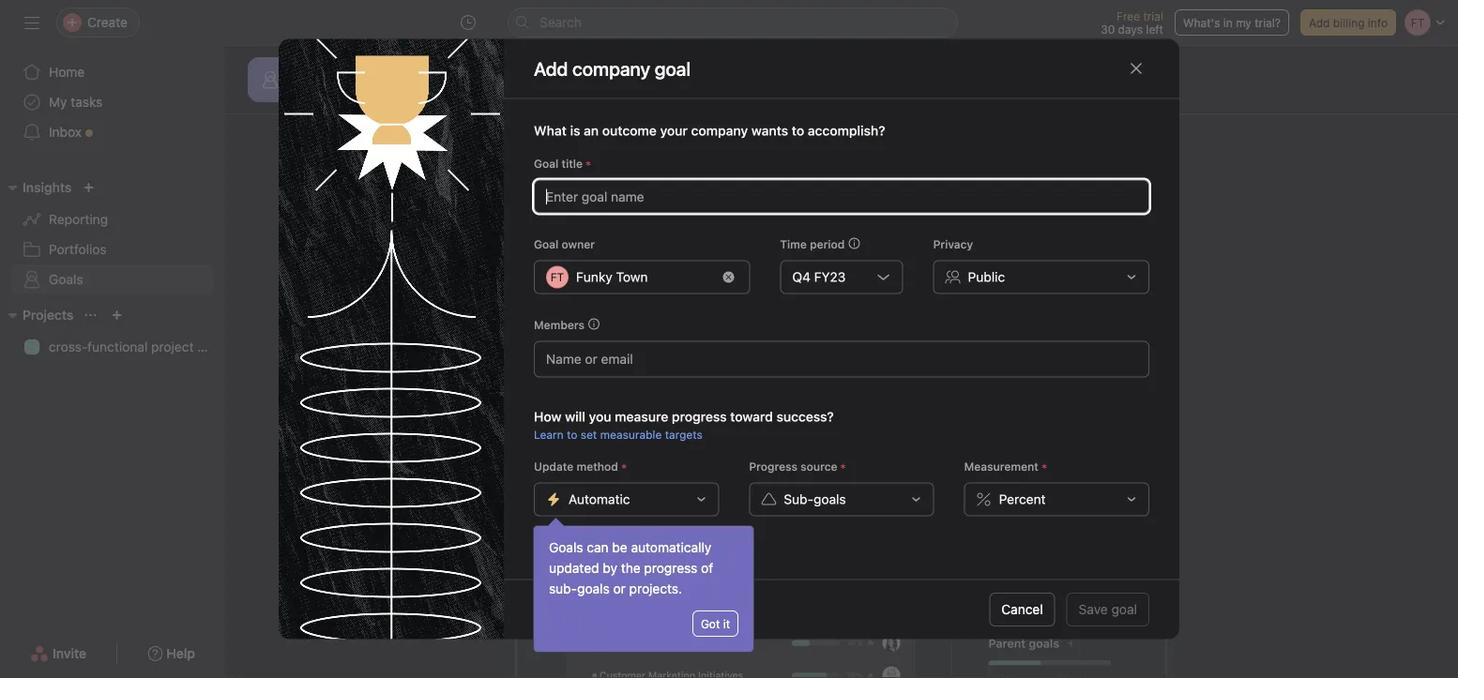 Task type: locate. For each thing, give the bounding box(es) containing it.
goals inside 'link'
[[423, 89, 456, 104]]

or
[[613, 581, 626, 597]]

add company goal dialog
[[279, 39, 1180, 640]]

my left tasks
[[49, 94, 67, 110]]

required image
[[1039, 461, 1050, 473]]

q4 fy23
[[792, 269, 846, 285]]

1 vertical spatial progress
[[644, 561, 698, 576]]

targets
[[665, 429, 703, 442]]

add inside dialog
[[534, 57, 568, 79]]

goals for goals can be automatically updated by the progress of sub-goals or projects.
[[549, 540, 583, 556]]

to accomplish?
[[792, 123, 885, 139]]

close this dialog image
[[1129, 61, 1144, 76]]

0 horizontal spatial your
[[660, 123, 688, 139]]

top-
[[639, 252, 668, 270]]

outcome
[[602, 123, 657, 139]]

add inside button
[[1309, 16, 1330, 29]]

0 vertical spatial and
[[726, 206, 763, 233]]

method
[[577, 460, 618, 474]]

my inside 'link'
[[401, 89, 419, 104]]

0 vertical spatial goal
[[534, 157, 559, 170]]

add company goal
[[534, 57, 691, 79]]

goals inside add top-level goals to help teams prioritize and connect work to your organization's objectives.
[[703, 252, 739, 270]]

required image
[[583, 158, 594, 170], [618, 461, 629, 473], [838, 461, 849, 473]]

invite
[[53, 646, 86, 662]]

1 horizontal spatial my
[[401, 89, 419, 104]]

title
[[562, 157, 583, 170]]

set and achieve strategic goals
[[687, 206, 996, 233]]

goal left owner
[[534, 238, 559, 251]]

goal for add goal
[[843, 334, 869, 349]]

add down organization's
[[815, 334, 839, 349]]

it
[[723, 617, 730, 631]]

left
[[1146, 23, 1164, 36]]

add for add company goal
[[534, 57, 568, 79]]

to right work
[[1028, 252, 1042, 270]]

my down my workspace
[[401, 89, 419, 104]]

goals inside insights 'element'
[[49, 272, 83, 287]]

portfolios link
[[11, 235, 214, 265]]

2 goal from the top
[[534, 238, 559, 251]]

goal inside dialog
[[1112, 602, 1137, 617]]

goal for goal title
[[534, 157, 559, 170]]

my for my tasks
[[49, 94, 67, 110]]

goal title
[[534, 157, 583, 170]]

1 horizontal spatial goals
[[549, 540, 583, 556]]

goal
[[534, 157, 559, 170], [534, 238, 559, 251]]

to left help
[[743, 252, 757, 270]]

goals for my goals
[[423, 89, 456, 104]]

goals up updated
[[549, 540, 583, 556]]

0 vertical spatial goals
[[49, 272, 83, 287]]

1 horizontal spatial your
[[1046, 252, 1076, 270]]

1 vertical spatial your
[[1046, 252, 1076, 270]]

tasks
[[71, 94, 103, 110]]

progress inside "how will you measure progress toward success? learn to set measurable targets"
[[672, 409, 727, 425]]

to
[[743, 252, 757, 270], [1028, 252, 1042, 270], [567, 429, 578, 442]]

learn
[[534, 429, 564, 442]]

goals inside goals can be automatically updated by the progress of sub-goals or projects.
[[549, 540, 583, 556]]

0 horizontal spatial to
[[567, 429, 578, 442]]

and right set
[[726, 206, 763, 233]]

save goal
[[1079, 602, 1137, 617]]

learn to set measurable targets link
[[534, 429, 703, 442]]

update method
[[534, 460, 618, 474]]

to left set on the left bottom of page
[[567, 429, 578, 442]]

teams
[[794, 252, 836, 270]]

add down "search"
[[534, 57, 568, 79]]

your
[[660, 123, 688, 139], [1046, 252, 1076, 270]]

my
[[1236, 16, 1252, 29]]

required image down an at the top left of page
[[583, 158, 594, 170]]

1 vertical spatial goals
[[549, 540, 583, 556]]

goals
[[49, 272, 83, 287], [549, 540, 583, 556]]

required image up sub-goals dropdown button
[[838, 461, 849, 473]]

and
[[726, 206, 763, 233], [903, 252, 928, 270]]

2 horizontal spatial required image
[[838, 461, 849, 473]]

search
[[540, 15, 582, 30]]

inbox
[[49, 124, 82, 140]]

1 horizontal spatial goal
[[1112, 602, 1137, 617]]

how
[[534, 409, 562, 425]]

required image down learn to set measurable targets link
[[618, 461, 629, 473]]

add
[[1309, 16, 1330, 29], [534, 57, 568, 79], [607, 252, 635, 270], [815, 334, 839, 349]]

goals inside dropdown button
[[814, 492, 846, 507]]

cancel button
[[989, 593, 1055, 627]]

your right "outcome"
[[660, 123, 688, 139]]

add left billing
[[1309, 16, 1330, 29]]

0 vertical spatial your
[[660, 123, 688, 139]]

free trial 30 days left
[[1101, 9, 1164, 36]]

privacy
[[933, 238, 973, 251]]

connect
[[932, 252, 988, 270]]

of
[[701, 561, 713, 576]]

1 horizontal spatial required image
[[618, 461, 629, 473]]

your right work
[[1046, 252, 1076, 270]]

goals down portfolios
[[49, 272, 83, 287]]

add inside button
[[815, 334, 839, 349]]

your inside add top-level goals to help teams prioritize and connect work to your organization's objectives.
[[1046, 252, 1076, 270]]

progress up the targets
[[672, 409, 727, 425]]

time
[[780, 238, 807, 251]]

1 vertical spatial goal
[[534, 238, 559, 251]]

got it
[[701, 617, 730, 631]]

and up objectives.
[[903, 252, 928, 270]]

trial?
[[1255, 16, 1281, 29]]

progress
[[672, 409, 727, 425], [644, 561, 698, 576]]

1 vertical spatial goal
[[1112, 602, 1137, 617]]

0 vertical spatial goal
[[843, 334, 869, 349]]

funky town
[[576, 269, 648, 285]]

progress down automatically
[[644, 561, 698, 576]]

home link
[[11, 57, 214, 87]]

info
[[1368, 16, 1388, 29]]

cancel
[[1002, 602, 1043, 617]]

can
[[587, 540, 609, 556]]

add left top-
[[607, 252, 635, 270]]

goals
[[345, 89, 378, 104], [423, 89, 456, 104], [703, 252, 739, 270], [814, 492, 846, 507], [577, 581, 610, 597]]

my inside global element
[[49, 94, 67, 110]]

prioritize
[[840, 252, 899, 270]]

0 horizontal spatial required image
[[583, 158, 594, 170]]

1 horizontal spatial and
[[903, 252, 928, 270]]

add inside add top-level goals to help teams prioritize and connect work to your organization's objectives.
[[607, 252, 635, 270]]

0 horizontal spatial goals
[[49, 272, 83, 287]]

q4
[[792, 269, 811, 285]]

projects
[[23, 307, 74, 323]]

my for my goals
[[401, 89, 419, 104]]

project
[[151, 339, 194, 355]]

goal right save
[[1112, 602, 1137, 617]]

goals for sub-goals
[[814, 492, 846, 507]]

by
[[603, 561, 617, 576]]

organization's
[[756, 274, 850, 292]]

measurable
[[600, 429, 662, 442]]

your inside add company goal dialog
[[660, 123, 688, 139]]

0 horizontal spatial my
[[49, 94, 67, 110]]

0 horizontal spatial goal
[[843, 334, 869, 349]]

reporting
[[49, 212, 108, 227]]

add for add goal
[[815, 334, 839, 349]]

ft
[[551, 271, 564, 284]]

0 vertical spatial progress
[[672, 409, 727, 425]]

1 vertical spatial and
[[903, 252, 928, 270]]

days
[[1118, 23, 1143, 36]]

goal left title
[[534, 157, 559, 170]]

will
[[565, 409, 586, 425]]

team goals
[[308, 89, 378, 104]]

what is an outcome your company wants to accomplish?
[[534, 123, 885, 139]]

1 goal from the top
[[534, 157, 559, 170]]

global element
[[0, 46, 225, 159]]

30
[[1101, 23, 1115, 36]]

public
[[968, 269, 1005, 285]]

set
[[687, 206, 721, 233]]

progress
[[749, 460, 798, 474]]

goal down the q4 fy23 dropdown button
[[843, 334, 869, 349]]

trial
[[1143, 9, 1164, 23]]

0 horizontal spatial and
[[726, 206, 763, 233]]



Task type: vqa. For each thing, say whether or not it's contained in the screenshot.


Task type: describe. For each thing, give the bounding box(es) containing it.
my tasks
[[49, 94, 103, 110]]

search button
[[508, 8, 958, 38]]

is
[[570, 123, 580, 139]]

updated
[[549, 561, 599, 576]]

Enter goal name text field
[[534, 180, 1150, 214]]

automatic
[[569, 492, 630, 507]]

what
[[534, 123, 567, 139]]

functional
[[87, 339, 148, 355]]

plan
[[197, 339, 223, 355]]

be
[[612, 540, 628, 556]]

work
[[992, 252, 1025, 270]]

add goal button
[[803, 325, 881, 358]]

an
[[584, 123, 599, 139]]

measurement
[[964, 460, 1039, 474]]

to inside "how will you measure progress toward success? learn to set measurable targets"
[[567, 429, 578, 442]]

got it button
[[692, 611, 739, 637]]

add top-level goals to help teams prioritize and connect work to your organization's objectives.
[[607, 252, 1076, 292]]

home
[[49, 64, 85, 80]]

goal owner
[[534, 238, 595, 251]]

insights
[[23, 180, 72, 195]]

sub-
[[784, 492, 814, 507]]

team
[[308, 89, 341, 104]]

got
[[701, 617, 720, 631]]

the
[[621, 561, 641, 576]]

sub-
[[549, 581, 577, 597]]

free
[[1117, 9, 1140, 23]]

set
[[581, 429, 597, 442]]

help
[[761, 252, 790, 270]]

in
[[1224, 16, 1233, 29]]

save
[[1079, 602, 1108, 617]]

progress source
[[749, 460, 838, 474]]

add for add billing info
[[1309, 16, 1330, 29]]

goals can be automatically updated by the progress of sub-goals or projects. tooltip
[[534, 521, 754, 652]]

time period
[[780, 238, 845, 251]]

wants
[[751, 123, 788, 139]]

my goals link
[[401, 89, 456, 114]]

inbox link
[[11, 117, 214, 147]]

source
[[801, 460, 838, 474]]

reporting link
[[11, 205, 214, 235]]

funky
[[576, 269, 613, 285]]

update
[[534, 460, 574, 474]]

search list box
[[508, 8, 958, 38]]

what's in my trial?
[[1183, 16, 1281, 29]]

sub-goals button
[[749, 483, 934, 517]]

you
[[589, 409, 611, 425]]

add billing info button
[[1301, 9, 1396, 36]]

insights element
[[0, 171, 225, 298]]

what's
[[1183, 16, 1220, 29]]

add goal
[[815, 334, 869, 349]]

and inside add top-level goals to help teams prioritize and connect work to your organization's objectives.
[[903, 252, 928, 270]]

add billing info
[[1309, 16, 1388, 29]]

percent
[[999, 492, 1046, 507]]

strategic goals
[[850, 206, 996, 233]]

progress inside goals can be automatically updated by the progress of sub-goals or projects.
[[644, 561, 698, 576]]

add for add top-level goals to help teams prioritize and connect work to your organization's objectives.
[[607, 252, 635, 270]]

level
[[668, 252, 699, 270]]

2 horizontal spatial to
[[1028, 252, 1042, 270]]

my goals
[[401, 89, 456, 104]]

how will you measure progress toward success? learn to set measurable targets
[[534, 409, 834, 442]]

cross-functional project plan link
[[11, 332, 223, 362]]

q4 fy23 button
[[780, 261, 903, 294]]

goals for goals
[[49, 272, 83, 287]]

company
[[691, 123, 748, 139]]

cross-
[[49, 339, 87, 355]]

1 horizontal spatial to
[[743, 252, 757, 270]]

sub-goals
[[784, 492, 846, 507]]

goals for team goals
[[345, 89, 378, 104]]

portfolios
[[49, 242, 107, 257]]

projects button
[[0, 304, 74, 327]]

period
[[810, 238, 845, 251]]

projects element
[[0, 298, 225, 366]]

what's in my trial? button
[[1175, 9, 1289, 36]]

fy23
[[814, 269, 846, 285]]

members
[[534, 319, 585, 332]]

percent button
[[964, 483, 1150, 517]]

my tasks link
[[11, 87, 214, 117]]

required image for sub-goals
[[838, 461, 849, 473]]

automatically
[[631, 540, 712, 556]]

automatic button
[[534, 483, 719, 517]]

owner
[[562, 238, 595, 251]]

save goal button
[[1067, 593, 1150, 627]]

projects.
[[629, 581, 682, 597]]

goal for save goal
[[1112, 602, 1137, 617]]

goals inside goals can be automatically updated by the progress of sub-goals or projects.
[[577, 581, 610, 597]]

toward success?
[[730, 409, 834, 425]]

insights button
[[0, 176, 72, 199]]

required image for automatic
[[618, 461, 629, 473]]

cross-functional project plan
[[49, 339, 223, 355]]

team goals link
[[308, 89, 378, 114]]

goal for goal owner
[[534, 238, 559, 251]]

Name or email text field
[[546, 348, 648, 370]]

remove image
[[723, 272, 734, 283]]

hide sidebar image
[[24, 15, 39, 30]]

my workspace
[[308, 57, 430, 79]]



